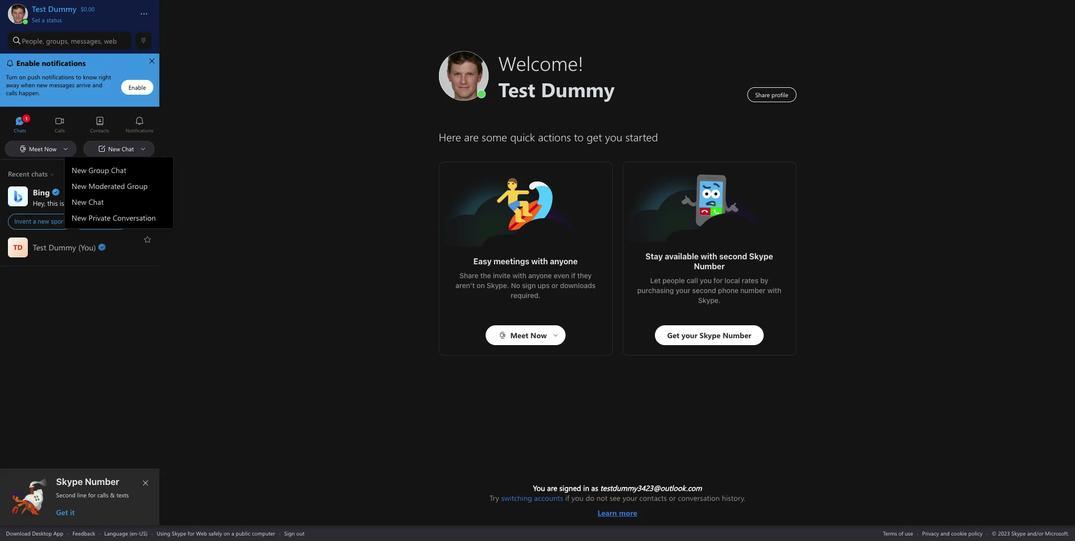 Task type: vqa. For each thing, say whether or not it's contained in the screenshot.
Type a message
no



Task type: locate. For each thing, give the bounding box(es) containing it.
design an icon
[[80, 218, 121, 225]]

0 horizontal spatial if
[[565, 494, 570, 504]]

1 horizontal spatial your
[[676, 287, 690, 295]]

help
[[114, 198, 127, 208]]

the
[[480, 272, 491, 280]]

second inside let people call you for local rates by purchasing your second phone number with skype.
[[692, 287, 716, 295]]

sign out link
[[284, 530, 305, 538]]

2 horizontal spatial for
[[714, 277, 723, 285]]

you right help
[[129, 198, 140, 208]]

purchasing
[[637, 287, 674, 295]]

i
[[111, 198, 112, 208]]

number inside stay available with second skype number
[[694, 262, 725, 271]]

your inside try switching accounts if you do not see your contacts or conversation history. learn more
[[623, 494, 637, 504]]

0 vertical spatial second
[[719, 252, 747, 261]]

do
[[586, 494, 595, 504]]

sign
[[284, 530, 295, 538]]

for
[[714, 277, 723, 285], [88, 492, 96, 500], [188, 530, 195, 538]]

1 vertical spatial a
[[33, 218, 36, 225]]

0 vertical spatial on
[[477, 282, 485, 290]]

terms of use
[[883, 530, 913, 538]]

phone
[[718, 287, 739, 295]]

as
[[591, 484, 598, 494]]

0 horizontal spatial skype.
[[487, 282, 509, 290]]

1 vertical spatial you
[[700, 277, 712, 285]]

2 vertical spatial a
[[231, 530, 234, 538]]

a left new
[[33, 218, 36, 225]]

0 vertical spatial or
[[552, 282, 558, 290]]

or
[[552, 282, 558, 290], [669, 494, 676, 504]]

web
[[196, 530, 207, 538]]

second inside stay available with second skype number
[[719, 252, 747, 261]]

0 vertical spatial skype.
[[487, 282, 509, 290]]

1 vertical spatial skype.
[[698, 296, 721, 305]]

for inside skype number element
[[88, 492, 96, 500]]

anyone
[[550, 257, 578, 266], [528, 272, 552, 280]]

0 vertical spatial for
[[714, 277, 723, 285]]

1 horizontal spatial for
[[188, 530, 195, 538]]

your right see at the bottom right
[[623, 494, 637, 504]]

a right set
[[42, 16, 45, 24]]

0 vertical spatial you
[[129, 198, 140, 208]]

anyone up even
[[550, 257, 578, 266]]

0 horizontal spatial skype
[[56, 477, 83, 488]]

(en-
[[129, 530, 139, 538]]

anyone inside "share the invite with anyone even if they aren't on skype. no sign ups or downloads required."
[[528, 272, 552, 280]]

0 vertical spatial number
[[694, 262, 725, 271]]

if up 'downloads'
[[571, 272, 576, 280]]

you right call
[[700, 277, 712, 285]]

skype. inside "share the invite with anyone even if they aren't on skype. no sign ups or downloads required."
[[487, 282, 509, 290]]

stay available with second skype number
[[646, 252, 775, 271]]

you are signed in as
[[533, 484, 600, 494]]

people, groups, messages, web button
[[8, 32, 132, 50]]

0 vertical spatial a
[[42, 16, 45, 24]]

you left do
[[572, 494, 584, 504]]

people,
[[22, 36, 44, 45]]

use
[[905, 530, 913, 538]]

2 horizontal spatial skype
[[749, 252, 773, 261]]

0 horizontal spatial a
[[33, 218, 36, 225]]

with inside stay available with second skype number
[[701, 252, 717, 261]]

1 horizontal spatial or
[[669, 494, 676, 504]]

2 horizontal spatial a
[[231, 530, 234, 538]]

you inside let people call you for local rates by purchasing your second phone number with skype.
[[700, 277, 712, 285]]

1 vertical spatial anyone
[[528, 272, 552, 280]]

second up the local
[[719, 252, 747, 261]]

you inside try switching accounts if you do not see your contacts or conversation history. learn more
[[572, 494, 584, 504]]

0 horizontal spatial your
[[623, 494, 637, 504]]

try
[[490, 494, 499, 504]]

skype.
[[487, 282, 509, 290], [698, 296, 721, 305]]

with right available
[[701, 252, 717, 261]]

with up ups
[[531, 257, 548, 266]]

you
[[129, 198, 140, 208], [700, 277, 712, 285], [572, 494, 584, 504]]

0 vertical spatial your
[[676, 287, 690, 295]]

1 vertical spatial second
[[692, 287, 716, 295]]

your
[[676, 287, 690, 295], [623, 494, 637, 504]]

see
[[610, 494, 621, 504]]

for for using skype for web safely on a public computer
[[188, 530, 195, 538]]

with down by
[[768, 287, 782, 295]]

on right safely
[[224, 530, 230, 538]]

let people call you for local rates by purchasing your second phone number with skype.
[[637, 277, 783, 305]]

1 horizontal spatial a
[[42, 16, 45, 24]]

on inside "share the invite with anyone even if they aren't on skype. no sign ups or downloads required."
[[477, 282, 485, 290]]

more
[[619, 509, 637, 519]]

2 vertical spatial you
[[572, 494, 584, 504]]

1 vertical spatial or
[[669, 494, 676, 504]]

for left the local
[[714, 277, 723, 285]]

0 horizontal spatial on
[[224, 530, 230, 538]]

in
[[583, 484, 589, 494]]

easy meetings with anyone
[[474, 257, 578, 266]]

number up calls
[[85, 477, 119, 488]]

or right the contacts
[[669, 494, 676, 504]]

conversation
[[678, 494, 720, 504]]

0 horizontal spatial or
[[552, 282, 558, 290]]

whosthis
[[680, 172, 710, 183]]

let
[[650, 277, 661, 285]]

share
[[460, 272, 479, 280]]

on down the
[[477, 282, 485, 290]]

no
[[511, 282, 520, 290]]

skype right using
[[172, 530, 186, 538]]

an
[[101, 218, 108, 225]]

anyone up ups
[[528, 272, 552, 280]]

for for second line for calls & texts
[[88, 492, 96, 500]]

or right ups
[[552, 282, 558, 290]]

learn
[[598, 509, 617, 519]]

and
[[941, 530, 950, 538]]

1 horizontal spatial skype.
[[698, 296, 721, 305]]

desktop
[[32, 530, 52, 538]]

design
[[80, 218, 99, 225]]

if right are
[[565, 494, 570, 504]]

1 horizontal spatial you
[[572, 494, 584, 504]]

0 horizontal spatial second
[[692, 287, 716, 295]]

0 vertical spatial skype
[[749, 252, 773, 261]]

how
[[83, 198, 97, 208]]

1 horizontal spatial number
[[694, 262, 725, 271]]

0 horizontal spatial you
[[129, 198, 140, 208]]

0 horizontal spatial for
[[88, 492, 96, 500]]

signed
[[559, 484, 581, 494]]

second
[[719, 252, 747, 261], [692, 287, 716, 295]]

download desktop app
[[6, 530, 63, 538]]

invent
[[14, 218, 31, 225]]

on
[[477, 282, 485, 290], [224, 530, 230, 538]]

with
[[701, 252, 717, 261], [531, 257, 548, 266], [513, 272, 526, 280], [768, 287, 782, 295]]

for left web
[[188, 530, 195, 538]]

skype. inside let people call you for local rates by purchasing your second phone number with skype.
[[698, 296, 721, 305]]

privacy and cookie policy
[[922, 530, 983, 538]]

skype up by
[[749, 252, 773, 261]]

invent a new sport
[[14, 218, 65, 225]]

1 vertical spatial for
[[88, 492, 96, 500]]

a left public
[[231, 530, 234, 538]]

a inside button
[[42, 16, 45, 24]]

1 horizontal spatial if
[[571, 272, 576, 280]]

call
[[687, 277, 698, 285]]

policy
[[969, 530, 983, 538]]

accounts
[[534, 494, 563, 504]]

your down call
[[676, 287, 690, 295]]

skype. down phone
[[698, 296, 721, 305]]

status
[[46, 16, 62, 24]]

0 horizontal spatial number
[[85, 477, 119, 488]]

bing
[[66, 198, 79, 208]]

language
[[104, 530, 128, 538]]

1 vertical spatial number
[[85, 477, 119, 488]]

tab list
[[0, 112, 159, 140]]

2 vertical spatial for
[[188, 530, 195, 538]]

second down call
[[692, 287, 716, 295]]

2 horizontal spatial you
[[700, 277, 712, 285]]

1 vertical spatial your
[[623, 494, 637, 504]]

0 vertical spatial if
[[571, 272, 576, 280]]

new
[[38, 218, 49, 225]]

skype
[[749, 252, 773, 261], [56, 477, 83, 488], [172, 530, 186, 538]]

with up "no"
[[513, 272, 526, 280]]

1 horizontal spatial second
[[719, 252, 747, 261]]

skype. down invite
[[487, 282, 509, 290]]

1 vertical spatial skype
[[56, 477, 83, 488]]

for right line
[[88, 492, 96, 500]]

hey,
[[33, 198, 45, 208]]

skype up second
[[56, 477, 83, 488]]

with inside "share the invite with anyone even if they aren't on skype. no sign ups or downloads required."
[[513, 272, 526, 280]]

1 horizontal spatial skype
[[172, 530, 186, 538]]

easy
[[474, 257, 492, 266]]

number up call
[[694, 262, 725, 271]]

using skype for web safely on a public computer link
[[157, 530, 275, 538]]

of
[[899, 530, 904, 538]]

1 vertical spatial if
[[565, 494, 570, 504]]

menu
[[65, 160, 173, 228]]

a for invent
[[33, 218, 36, 225]]

public
[[236, 530, 250, 538]]

sign out
[[284, 530, 305, 538]]

1 horizontal spatial on
[[477, 282, 485, 290]]

safely
[[209, 530, 222, 538]]



Task type: describe. For each thing, give the bounding box(es) containing it.
even
[[554, 272, 569, 280]]

texts
[[116, 492, 129, 500]]

icon
[[109, 218, 121, 225]]

not
[[597, 494, 608, 504]]

skype number element
[[8, 477, 151, 518]]

people, groups, messages, web
[[22, 36, 117, 45]]

skype number
[[56, 477, 119, 488]]

computer
[[252, 530, 275, 538]]

if inside try switching accounts if you do not see your contacts or conversation history. learn more
[[565, 494, 570, 504]]

skype inside stay available with second skype number
[[749, 252, 773, 261]]

are
[[547, 484, 557, 494]]

get it
[[56, 508, 75, 518]]

line
[[77, 492, 87, 500]]

available
[[665, 252, 699, 261]]

us)
[[139, 530, 148, 538]]

feedback
[[72, 530, 95, 538]]

if inside "share the invite with anyone even if they aren't on skype. no sign ups or downloads required."
[[571, 272, 576, 280]]

app
[[53, 530, 63, 538]]

a for set
[[42, 16, 45, 24]]

terms of use link
[[883, 530, 913, 538]]

terms
[[883, 530, 897, 538]]

stay
[[646, 252, 663, 261]]

contacts
[[639, 494, 667, 504]]

second line for calls & texts
[[56, 492, 129, 500]]

privacy
[[922, 530, 939, 538]]

second
[[56, 492, 76, 500]]

using
[[157, 530, 170, 538]]

2 vertical spatial skype
[[172, 530, 186, 538]]

or inside "share the invite with anyone even if they aren't on skype. no sign ups or downloads required."
[[552, 282, 558, 290]]

invite
[[493, 272, 511, 280]]

cookie
[[951, 530, 967, 538]]

today?
[[142, 198, 161, 208]]

they
[[577, 272, 592, 280]]

local
[[725, 277, 740, 285]]

ups
[[538, 282, 550, 290]]

&
[[110, 492, 115, 500]]

people
[[663, 277, 685, 285]]

share the invite with anyone even if they aren't on skype. no sign ups or downloads required.
[[456, 272, 598, 300]]

it
[[70, 508, 75, 518]]

downloads
[[560, 282, 596, 290]]

rates
[[742, 277, 759, 285]]

out
[[296, 530, 305, 538]]

hey, this is bing ! how can i help you today?
[[33, 198, 163, 208]]

for inside let people call you for local rates by purchasing your second phone number with skype.
[[714, 277, 723, 285]]

mansurfer
[[496, 177, 531, 188]]

your inside let people call you for local rates by purchasing your second phone number with skype.
[[676, 287, 690, 295]]

number
[[740, 287, 766, 295]]

0 vertical spatial anyone
[[550, 257, 578, 266]]

set
[[32, 16, 40, 24]]

set a status
[[32, 16, 62, 24]]

!
[[79, 198, 81, 208]]

privacy and cookie policy link
[[922, 530, 983, 538]]

feedback link
[[72, 530, 95, 538]]

calls
[[97, 492, 108, 500]]

language (en-us)
[[104, 530, 148, 538]]

learn more link
[[490, 504, 746, 519]]

or inside try switching accounts if you do not see your contacts or conversation history. learn more
[[669, 494, 676, 504]]

switching accounts link
[[501, 494, 563, 504]]

switching
[[501, 494, 532, 504]]

you
[[533, 484, 545, 494]]

aren't
[[456, 282, 475, 290]]

sport
[[51, 218, 65, 225]]

download
[[6, 530, 30, 538]]

web
[[104, 36, 117, 45]]

sign
[[522, 282, 536, 290]]

get
[[56, 508, 68, 518]]

required.
[[511, 292, 541, 300]]

meetings
[[494, 257, 529, 266]]

can
[[98, 198, 109, 208]]

try switching accounts if you do not see your contacts or conversation history. learn more
[[490, 494, 746, 519]]

1 vertical spatial on
[[224, 530, 230, 538]]

this
[[47, 198, 58, 208]]

using skype for web safely on a public computer
[[157, 530, 275, 538]]

history.
[[722, 494, 746, 504]]

language (en-us) link
[[104, 530, 148, 538]]

groups,
[[46, 36, 69, 45]]

with inside let people call you for local rates by purchasing your second phone number with skype.
[[768, 287, 782, 295]]



